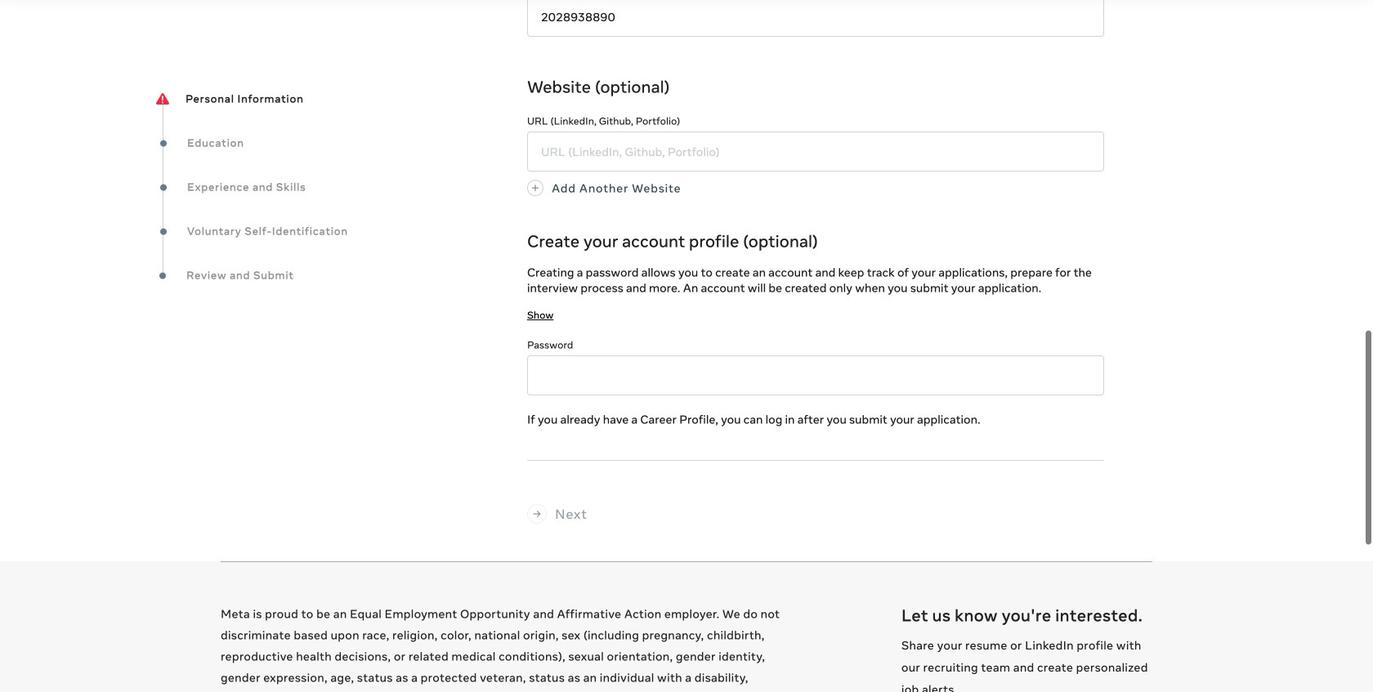 Task type: describe. For each thing, give the bounding box(es) containing it.
Phone text field
[[527, 0, 1104, 37]]

URL (LinkedIn, Github, Portfolio) text field
[[527, 132, 1104, 172]]



Task type: locate. For each thing, give the bounding box(es) containing it.
None password field
[[527, 356, 1104, 396]]



Task type: vqa. For each thing, say whether or not it's contained in the screenshot.
password field at the bottom of page
yes



